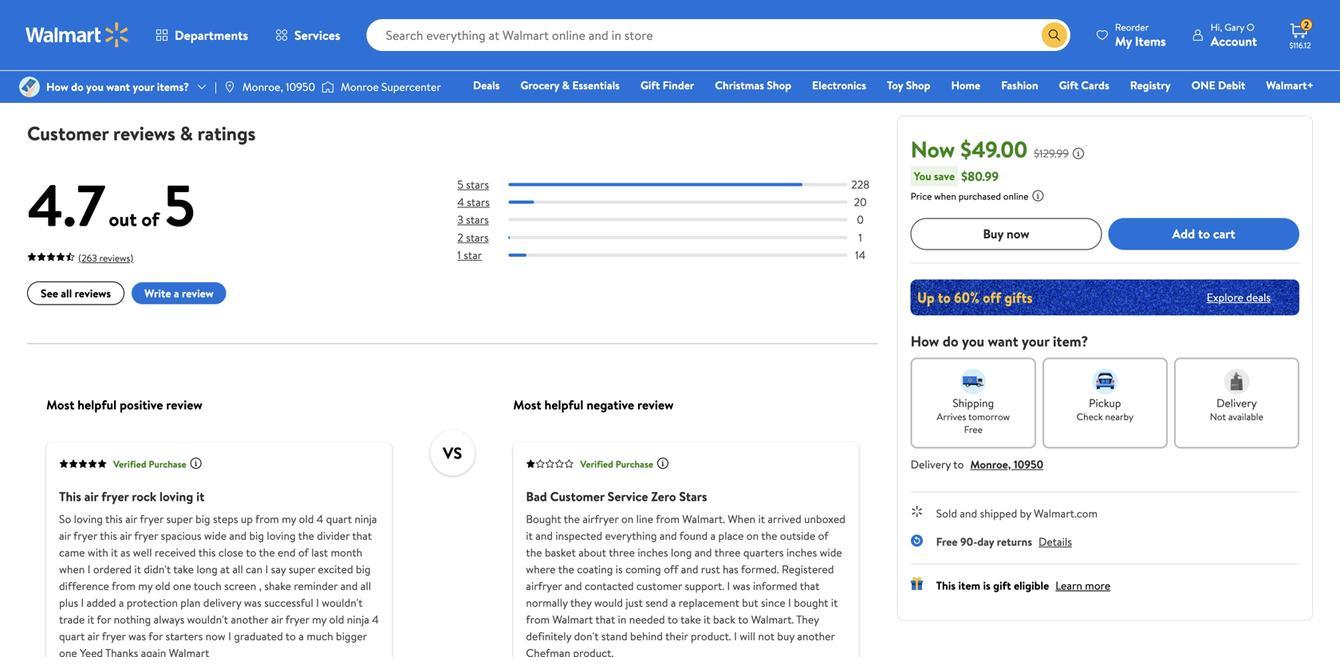 Task type: vqa. For each thing, say whether or not it's contained in the screenshot.
left Customer
yes



Task type: locate. For each thing, give the bounding box(es) containing it.
touch down 8-
[[321, 20, 354, 38]]

qhomic 1500w 6l electric deep fryer with removable basket and lid stainless steel large single- cylinder countertop fryers for home kitchen ideal for fish, turkey, french fries
[[668, 0, 851, 91]]

2 purchase from the left
[[616, 457, 653, 471]]

1 2- from the left
[[34, 70, 42, 84]]

0 horizontal spatial gift
[[641, 77, 660, 93]]

cooking up customerizable
[[129, 3, 176, 20]]

three up has
[[715, 545, 741, 561]]

1 horizontal spatial including
[[243, 73, 293, 91]]

1 50pcs, from the left
[[66, 91, 107, 108]]

& right grocery
[[562, 77, 570, 93]]

from down normally
[[526, 612, 550, 628]]

0 horizontal spatial your
[[133, 79, 154, 94]]

2 2-day shipping from the left
[[246, 70, 306, 84]]

all down month
[[360, 579, 371, 594]]

home link
[[944, 77, 988, 94]]

sold and shipped by walmart.com
[[936, 506, 1098, 521]]

1 horizontal spatial 2-
[[246, 70, 255, 84]]

fryer
[[456, 38, 483, 55], [101, 488, 129, 506], [140, 512, 164, 527], [73, 528, 97, 544], [134, 528, 158, 544], [286, 612, 309, 628], [102, 629, 126, 644]]

verified purchase up rock
[[113, 457, 186, 471]]

2 50pcs, from the left
[[243, 91, 284, 108]]

1 right 8-
[[367, 0, 371, 3]]

deals link
[[466, 77, 507, 94]]

airfryer
[[583, 512, 619, 527], [526, 579, 562, 594]]

large inside qhomic 1500w 6l electric deep fryer with removable basket and lid stainless steel large single- cylinder countertop fryers for home kitchen ideal for fish, turkey, french fries
[[769, 20, 800, 38]]

smart
[[533, 3, 566, 20]]

inches down outside
[[787, 545, 817, 561]]

with inside qhomic 1500w 6l electric deep fryer with removable basket and lid stainless steel large single- cylinder countertop fryers for home kitchen ideal for fish, turkey, french fries
[[701, 3, 724, 20]]

to up "can"
[[246, 545, 256, 561]]

shipping for that
[[484, 70, 518, 84]]

stars for 2 stars
[[466, 230, 489, 245]]

0 horizontal spatial fryers
[[569, 3, 604, 20]]

product group containing air fryers, 7.5 qt 8-in-1 oilless air fryer oven with visible cooking window, one-touch screen, nonstick and dishwasher-safe basket, customized temp/time, including air fryer paper liners 50pcs, white
[[243, 0, 433, 108]]

2 product group from the left
[[243, 0, 433, 108]]

i
[[87, 562, 90, 577], [265, 562, 268, 577], [727, 579, 730, 594], [81, 595, 84, 611], [316, 595, 319, 611], [788, 595, 791, 611], [228, 629, 231, 644], [734, 629, 737, 644]]

of right out
[[141, 206, 159, 233]]

0 horizontal spatial most
[[46, 396, 74, 414]]

basket,
[[243, 55, 283, 73], [30, 73, 70, 91]]

1 qt from the left
[[321, 0, 337, 3]]

take inside this air fryer rock loving it so loving this air fryer super big steps up from my old 4 quart ninja air fryer this air fryer spacious wide and big loving the divider  that came with it as well received this close to the end of last month when i ordered it didn't take long at all can i say super excited big difference from my old one touch screen , shake reminder and all plus i added a protection plan delivery was successful i wouldn't trade it for nothing always wouldn't another air fryer my old ninja 4 quart air fryer was for starters now i graduated to a much bigger one yeed thanks again walmart
[[173, 562, 194, 577]]

walmart image
[[26, 22, 129, 48]]

walmart+ link
[[1259, 77, 1321, 94]]

10950 up by
[[1014, 457, 1043, 472]]

a inside "link"
[[174, 286, 179, 301]]

take down received
[[173, 562, 194, 577]]

2- for including
[[34, 70, 42, 84]]

3 2- from the left
[[459, 70, 468, 84]]

4 product group from the left
[[668, 0, 859, 93]]

with inside this air fryer rock loving it so loving this air fryer super big steps up from my old 4 quart ninja air fryer this air fryer spacious wide and big loving the divider  that came with it as well received this close to the end of last month when i ordered it didn't take long at all can i say super excited big difference from my old one touch screen , shake reminder and all plus i added a protection plan delivery was successful i wouldn't trade it for nothing always wouldn't another air fryer my old ninja 4 quart air fryer was for starters now i graduated to a much bigger one yeed thanks again walmart
[[88, 545, 108, 561]]

1 horizontal spatial inches
[[787, 545, 817, 561]]

to left the cart
[[1198, 225, 1210, 243]]

2 horizontal spatial my
[[312, 612, 327, 628]]

cooking
[[129, 3, 176, 20], [374, 3, 421, 20], [91, 20, 137, 38]]

this for this air fryer rock loving it
[[59, 488, 81, 506]]

2 oven from the left
[[275, 3, 305, 20]]

it down bought
[[526, 528, 533, 544]]

airfryer up normally
[[526, 579, 562, 594]]

verified purchase
[[113, 457, 186, 471], [580, 457, 653, 471]]

paper inside gped air fryer, 7.5qt air fryer oven with visible cooking window, 8 cooking presets, supports customerizable cooking, easy to clean non-stick basket, including air fryer paper liners 50pcs, black
[[178, 73, 209, 91]]

2 shop from the left
[[906, 77, 931, 93]]

delivery inside delivery not available
[[1217, 395, 1257, 411]]

you for how do you want your item?
[[962, 331, 984, 351]]

negative
[[587, 396, 634, 414]]

1 horizontal spatial liners
[[382, 73, 415, 91]]

with inside gped air fryer, 7.5qt air fryer oven with visible cooking window, 8 cooking presets, supports customerizable cooking, easy to clean non-stick basket, including air fryer paper liners 50pcs, black
[[63, 3, 87, 20]]

large down electric
[[769, 20, 800, 38]]

intent image for shipping image
[[961, 369, 986, 394]]

verified for service
[[580, 457, 613, 471]]

1 shop from the left
[[767, 77, 791, 93]]

1 verified from the left
[[113, 457, 146, 471]]

0 horizontal spatial verified
[[113, 457, 146, 471]]

long inside bad customer service zero stars bought the airfryer on line from walmart. when it arrived unboxed it and inspected everything and found a place on the outside of the basket about three inches long and three quarters inches wide where the coating is coming off and rust has formed. registered airfryer and contacted customer support. i was informed that normally they would just send a replacement but since i bought it from walmart that in needed to take it back to walmart. they definitely don't stand behind their product. i will not buy another chefman product.
[[671, 545, 692, 561]]

0 vertical spatial large
[[495, 0, 526, 3]]

2-day shipping down 'nonstick'
[[246, 70, 306, 84]]

0 horizontal spatial of
[[141, 206, 159, 233]]

0 vertical spatial you
[[86, 79, 104, 94]]

touch left 'screen'
[[456, 3, 488, 20]]

now $49.00
[[911, 134, 1028, 165]]

shop for toy shop
[[906, 77, 931, 93]]

do for how do you want your items?
[[71, 79, 84, 94]]

1
[[367, 0, 371, 3], [859, 230, 862, 245], [457, 247, 461, 263]]

4 progress bar from the top
[[508, 236, 848, 239]]

returns
[[997, 534, 1032, 549]]

fryers right the smart
[[569, 3, 604, 20]]

long inside this air fryer rock loving it so loving this air fryer super big steps up from my old 4 quart ninja air fryer this air fryer spacious wide and big loving the divider  that came with it as well received this close to the end of last month when i ordered it didn't take long at all can i say super excited big difference from my old one touch screen , shake reminder and all plus i added a protection plan delivery was successful i wouldn't trade it for nothing always wouldn't another air fryer my old ninja 4 quart air fryer was for starters now i graduated to a much bigger one yeed thanks again walmart
[[197, 562, 218, 577]]

0 vertical spatial my
[[282, 512, 296, 527]]

3 product group from the left
[[456, 0, 646, 108]]

a left much
[[299, 629, 304, 644]]

wide up registered
[[820, 545, 842, 561]]

one left "yeed"
[[59, 646, 77, 657]]

gift finder
[[641, 77, 694, 93]]

verified up service
[[580, 457, 613, 471]]

1 horizontal spatial &
[[456, 55, 464, 73]]

fryer down rock
[[140, 512, 164, 527]]

0 vertical spatial quart
[[326, 512, 352, 527]]

2- for customized
[[246, 70, 255, 84]]

2-day shipping down 124
[[459, 70, 518, 84]]

1 horizontal spatial qt
[[475, 0, 492, 3]]

plan
[[181, 595, 201, 611]]

free down the shipping
[[964, 423, 983, 436]]

large
[[495, 0, 526, 3], [769, 20, 800, 38]]

your for item?
[[1022, 331, 1050, 351]]

shop for christmas shop
[[767, 77, 791, 93]]

 image
[[322, 79, 334, 95], [223, 81, 236, 93]]

your for items?
[[133, 79, 154, 94]]

3 2-day shipping from the left
[[459, 70, 518, 84]]

basket, inside gped air fryer, 7.5qt air fryer oven with visible cooking window, 8 cooking presets, supports customerizable cooking, easy to clean non-stick basket, including air fryer paper liners 50pcs, black
[[30, 73, 70, 91]]

0 vertical spatial reviews
[[113, 120, 175, 147]]

2 verified purchase from the left
[[580, 457, 653, 471]]

line
[[636, 512, 653, 527]]

air up as
[[120, 528, 132, 544]]

inspected
[[556, 528, 602, 544]]

0 horizontal spatial loving
[[74, 512, 103, 527]]

this for this item is gift eligible
[[936, 578, 956, 593]]

most for most helpful negative review
[[513, 396, 541, 414]]

dehydrates,
[[467, 55, 534, 73]]

needed
[[629, 612, 665, 628]]

old down didn't
[[155, 579, 170, 594]]

home up finder
[[668, 55, 702, 73]]

liners inside gped air fryer, 7.5qt air fryer oven with visible cooking window, 8 cooking presets, supports customerizable cooking, easy to clean non-stick basket, including air fryer paper liners 50pcs, black
[[30, 91, 63, 108]]

see all reviews link
[[27, 282, 124, 305]]

day for gped air fryer, 7.5qt air fryer oven with visible cooking window, 8 cooking presets, supports customerizable cooking, easy to clean non-stick basket, including air fryer paper liners 50pcs, black
[[42, 70, 56, 84]]

purchase for rock
[[149, 457, 186, 471]]

1 vertical spatial now
[[205, 629, 226, 644]]

stainless
[[688, 20, 735, 38]]

account
[[1211, 32, 1257, 50]]

2 2- from the left
[[246, 70, 255, 84]]

walmart down starters
[[169, 646, 209, 657]]

your left "item?"
[[1022, 331, 1050, 351]]

2 most from the left
[[513, 396, 541, 414]]

1 horizontal spatial one
[[173, 579, 191, 594]]

shipped
[[980, 506, 1017, 521]]

0 vertical spatial another
[[231, 612, 268, 628]]

paper down reheats,
[[595, 73, 627, 91]]

1 horizontal spatial verified purchase
[[580, 457, 653, 471]]

visible right 8
[[90, 3, 126, 20]]

2 window, from the left
[[243, 20, 290, 38]]

countertop
[[718, 38, 783, 55]]

this inside this air fryer rock loving it so loving this air fryer super big steps up from my old 4 quart ninja air fryer this air fryer spacious wide and big loving the divider  that came with it as well received this close to the end of last month when i ordered it didn't take long at all can i say super excited big difference from my old one touch screen , shake reminder and all plus i added a protection plan delivery was successful i wouldn't trade it for nothing always wouldn't another air fryer my old ninja 4 quart air fryer was for starters now i graduated to a much bigger one yeed thanks again walmart
[[59, 488, 81, 506]]

shipping down "315"
[[701, 70, 736, 84]]

6.3
[[456, 0, 472, 3]]

0 vertical spatial of
[[141, 206, 159, 233]]

to up their
[[668, 612, 678, 628]]

french
[[710, 73, 748, 91]]

from down ordered
[[112, 579, 136, 594]]

paper for clean
[[178, 73, 209, 91]]

4 shipping from the left
[[701, 70, 736, 84]]

2 horizontal spatial 1
[[859, 230, 862, 245]]

walmart. down since
[[751, 612, 794, 628]]

visible inside air fryers, 7.5 qt 8-in-1 oilless air fryer oven with visible cooking window, one-touch screen, nonstick and dishwasher-safe basket, customized temp/time, including air fryer paper liners 50pcs, white
[[335, 3, 371, 20]]

quart
[[326, 512, 352, 527], [59, 629, 85, 644]]

oilless
[[374, 0, 411, 3]]

paper inside 6.3 qt large capacity air fryer touch screen smart fryers household multi-function air fryer that crisps, roasts, reheats, & dehydrates, high gloss finish,including air fryer paper liners 50pcs,black
[[595, 73, 627, 91]]

cooking up safe
[[374, 3, 421, 20]]

of inside bad customer service zero stars bought the airfryer on line from walmart. when it arrived unboxed it and inspected everything and found a place on the outside of the basket about three inches long and three quarters inches wide where the coating is coming off and rust has formed. registered airfryer and contacted customer support. i was informed that normally they would just send a replacement but since i bought it from walmart that in needed to take it back to walmart. they definitely don't stand behind their product. i will not buy another chefman product.
[[818, 528, 829, 544]]

1 gift from the left
[[641, 77, 660, 93]]

helpful for positive
[[78, 396, 117, 414]]

0 horizontal spatial purchase
[[149, 457, 186, 471]]

1 vertical spatial on
[[747, 528, 759, 544]]

4
[[457, 194, 464, 210], [317, 512, 323, 527], [372, 612, 379, 628]]

1 most from the left
[[46, 396, 74, 414]]

zero
[[651, 488, 676, 506]]

1 paper from the left
[[178, 73, 209, 91]]

another down they
[[797, 629, 835, 644]]

1 verified purchase from the left
[[113, 457, 186, 471]]

oven up services
[[275, 3, 305, 20]]

1 vertical spatial of
[[818, 528, 829, 544]]

monroe, down tomorrow
[[970, 457, 1011, 472]]

my up the protection
[[138, 579, 153, 594]]

one
[[1192, 77, 1216, 93]]

0 vertical spatial was
[[733, 579, 750, 594]]

1 visible from the left
[[90, 3, 126, 20]]

5 up 4 stars
[[457, 177, 463, 192]]

all right at
[[232, 562, 243, 577]]

(263 reviews)
[[78, 251, 133, 265]]

1 including from the left
[[73, 73, 123, 91]]

air fryers, 7.5 qt 8-in-1 oilless air fryer oven with visible cooking window, one-touch screen, nonstick and dishwasher-safe basket, customized temp/time, including air fryer paper liners 50pcs, white
[[243, 0, 430, 108]]

1 shipping from the left
[[59, 70, 93, 84]]

5 progress bar from the top
[[508, 254, 848, 257]]

can
[[246, 562, 263, 577]]

0 horizontal spatial including
[[73, 73, 123, 91]]

window, inside air fryers, 7.5 qt 8-in-1 oilless air fryer oven with visible cooking window, one-touch screen, nonstick and dishwasher-safe basket, customized temp/time, including air fryer paper liners 50pcs, white
[[243, 20, 290, 38]]

1 vertical spatial fryers
[[786, 38, 821, 55]]

reviews down black
[[113, 120, 175, 147]]

gift finder link
[[633, 77, 701, 94]]

basket, inside air fryers, 7.5 qt 8-in-1 oilless air fryer oven with visible cooking window, one-touch screen, nonstick and dishwasher-safe basket, customized temp/time, including air fryer paper liners 50pcs, white
[[243, 55, 283, 73]]

delivery for not
[[1217, 395, 1257, 411]]

0 vertical spatial walmart.
[[682, 512, 725, 527]]

verified for fryer
[[113, 457, 146, 471]]

1 oven from the left
[[30, 3, 60, 20]]

0 vertical spatial wide
[[204, 528, 227, 544]]

off
[[664, 562, 678, 577]]

3+ day shipping
[[672, 70, 736, 84]]

3 paper from the left
[[595, 73, 627, 91]]

1 vertical spatial 4
[[317, 512, 323, 527]]

big down month
[[356, 562, 371, 577]]

2 vertical spatial of
[[298, 545, 309, 561]]

gift left 3+
[[641, 77, 660, 93]]

wide inside bad customer service zero stars bought the airfryer on line from walmart. when it arrived unboxed it and inspected everything and found a place on the outside of the basket about three inches long and three quarters inches wide where the coating is coming off and rust has formed. registered airfryer and contacted customer support. i was informed that normally they would just send a replacement but since i bought it from walmart that in needed to take it back to walmart. they definitely don't stand behind their product. i will not buy another chefman product.
[[820, 545, 842, 561]]

0 horizontal spatial is
[[616, 562, 623, 577]]

contacted
[[585, 579, 634, 594]]

tomorrow
[[968, 410, 1010, 423]]

do up the shipping
[[943, 331, 959, 351]]

basket, up monroe, 10950
[[243, 55, 283, 73]]

unboxed
[[804, 512, 846, 527]]

0
[[857, 212, 864, 228]]

2 horizontal spatial paper
[[595, 73, 627, 91]]

of left last
[[298, 545, 309, 561]]

1 purchase from the left
[[149, 457, 186, 471]]

1 horizontal spatial 2-day shipping
[[246, 70, 306, 84]]

2 horizontal spatial &
[[562, 77, 570, 93]]

0 vertical spatial &
[[456, 55, 464, 73]]

helpful for negative
[[544, 396, 584, 414]]

0 vertical spatial this
[[59, 488, 81, 506]]

fryers inside 6.3 qt large capacity air fryer touch screen smart fryers household multi-function air fryer that crisps, roasts, reheats, & dehydrates, high gloss finish,including air fryer paper liners 50pcs,black
[[569, 3, 604, 20]]

toy shop
[[887, 77, 931, 93]]

2 helpful from the left
[[544, 396, 584, 414]]

will
[[740, 629, 755, 644]]

fashion link
[[994, 77, 1045, 94]]

how do you want your item?
[[911, 331, 1088, 351]]

with inside air fryers, 7.5 qt 8-in-1 oilless air fryer oven with visible cooking window, one-touch screen, nonstick and dishwasher-safe basket, customized temp/time, including air fryer paper liners 50pcs, white
[[308, 3, 332, 20]]

0 horizontal spatial 2-day shipping
[[34, 70, 93, 84]]

progress bar for 20
[[508, 201, 848, 204]]

3 progress bar from the top
[[508, 218, 848, 222]]

shipping for customerizable
[[59, 70, 93, 84]]

5 stars
[[457, 177, 489, 192]]

how for how do you want your item?
[[911, 331, 939, 351]]

2 horizontal spatial was
[[733, 579, 750, 594]]

was down nothing
[[128, 629, 146, 644]]

delivery
[[203, 595, 241, 611]]

customer up the inspected
[[550, 488, 605, 506]]

2 gift from the left
[[1059, 77, 1079, 93]]

registry
[[1130, 77, 1171, 93]]

this left close
[[198, 545, 216, 561]]

i left will
[[734, 629, 737, 644]]

1 vertical spatial &
[[562, 77, 570, 93]]

it
[[196, 488, 205, 506], [758, 512, 765, 527], [526, 528, 533, 544], [111, 545, 118, 561], [134, 562, 141, 577], [831, 595, 838, 611], [87, 612, 94, 628], [704, 612, 711, 628]]

2 shipping from the left
[[271, 70, 306, 84]]

sold
[[936, 506, 957, 521]]

steps
[[213, 512, 238, 527]]

product group
[[30, 0, 221, 108], [243, 0, 433, 108], [456, 0, 646, 108], [668, 0, 859, 93]]

progress bar for 228
[[508, 183, 848, 186]]

0 horizontal spatial do
[[71, 79, 84, 94]]

1 vertical spatial take
[[681, 612, 701, 628]]

1 horizontal spatial fryers
[[786, 38, 821, 55]]

walmart
[[553, 612, 593, 628], [169, 646, 209, 657]]

 image for monroe supercenter
[[322, 79, 334, 95]]

2 verified from the left
[[580, 457, 613, 471]]

ordered
[[93, 562, 132, 577]]

1 vertical spatial another
[[797, 629, 835, 644]]

1 three from the left
[[609, 545, 635, 561]]

for left fish,
[[780, 55, 796, 73]]

how for how do you want your items?
[[46, 79, 68, 94]]

shop down the "ideal"
[[767, 77, 791, 93]]

to inside gped air fryer, 7.5qt air fryer oven with visible cooking window, 8 cooking presets, supports customerizable cooking, easy to clean non-stick basket, including air fryer paper liners 50pcs, black
[[110, 55, 122, 73]]

1 vertical spatial large
[[769, 20, 800, 38]]

the
[[564, 512, 580, 527], [298, 528, 314, 544], [761, 528, 777, 544], [259, 545, 275, 561], [526, 545, 542, 561], [558, 562, 574, 577]]

turkey,
[[668, 73, 707, 91]]

deals
[[1246, 290, 1271, 305]]

day for air fryers, 7.5 qt 8-in-1 oilless air fryer oven with visible cooking window, one-touch screen, nonstick and dishwasher-safe basket, customized temp/time, including air fryer paper liners 50pcs, white
[[255, 70, 269, 84]]

want for items?
[[106, 79, 130, 94]]

1 horizontal spatial free
[[964, 423, 983, 436]]

1 horizontal spatial of
[[298, 545, 309, 561]]

0 horizontal spatial take
[[173, 562, 194, 577]]

1 horizontal spatial gift
[[1059, 77, 1079, 93]]

monroe, down 'nonstick'
[[242, 79, 283, 94]]

1 vertical spatial your
[[1022, 331, 1050, 351]]

wouldn't
[[322, 595, 363, 611], [187, 612, 228, 628]]

loving up end
[[267, 528, 296, 544]]

legal information image
[[1032, 189, 1045, 202]]

0 horizontal spatial walmart
[[169, 646, 209, 657]]

shipping up white
[[271, 70, 306, 84]]

qt inside air fryers, 7.5 qt 8-in-1 oilless air fryer oven with visible cooking window, one-touch screen, nonstick and dishwasher-safe basket, customized temp/time, including air fryer paper liners 50pcs, white
[[321, 0, 337, 3]]

big down up
[[249, 528, 264, 544]]

1 horizontal spatial you
[[962, 331, 984, 351]]

1 progress bar from the top
[[508, 183, 848, 186]]

including down 'nonstick'
[[243, 73, 293, 91]]

home left fashion
[[951, 77, 981, 93]]

rust
[[701, 562, 720, 577]]

customer reviews & ratings
[[27, 120, 256, 147]]

2 three from the left
[[715, 545, 741, 561]]

0 horizontal spatial wouldn't
[[187, 612, 228, 628]]

2 visible from the left
[[335, 3, 371, 20]]

1 horizontal spatial 10950
[[1014, 457, 1043, 472]]

1 product group from the left
[[30, 0, 221, 108]]

ninja up month
[[355, 512, 377, 527]]

1 horizontal spatial on
[[747, 528, 759, 544]]

1 horizontal spatial oven
[[275, 3, 305, 20]]

8
[[80, 20, 88, 38]]

intent image for delivery image
[[1224, 369, 1250, 394]]

1 vertical spatial how
[[911, 331, 939, 351]]

fryer down successful
[[286, 612, 309, 628]]

large up multi-
[[495, 0, 526, 3]]

reorder
[[1115, 20, 1149, 34]]

shipping down 124
[[484, 70, 518, 84]]

1 down 0
[[859, 230, 862, 245]]

to right easy at the left top of page
[[110, 55, 122, 73]]

stars right 3
[[466, 212, 489, 228]]

all
[[61, 286, 72, 301], [232, 562, 243, 577], [360, 579, 371, 594]]

liners inside 6.3 qt large capacity air fryer touch screen smart fryers household multi-function air fryer that crisps, roasts, reheats, & dehydrates, high gloss finish,including air fryer paper liners 50pcs,black
[[456, 91, 489, 108]]

2-
[[34, 70, 42, 84], [246, 70, 255, 84], [459, 70, 468, 84]]

reviews)
[[99, 251, 133, 265]]

was inside bad customer service zero stars bought the airfryer on line from walmart. when it arrived unboxed it and inspected everything and found a place on the outside of the basket about three inches long and three quarters inches wide where the coating is coming off and rust has formed. registered airfryer and contacted customer support. i was informed that normally they would just send a replacement but since i bought it from walmart that in needed to take it back to walmart. they definitely don't stand behind their product. i will not buy another chefman product.
[[733, 579, 750, 594]]

50pcs, inside gped air fryer, 7.5qt air fryer oven with visible cooking window, 8 cooking presets, supports customerizable cooking, easy to clean non-stick basket, including air fryer paper liners 50pcs, black
[[66, 91, 107, 108]]

one debit link
[[1184, 77, 1253, 94]]

walmart.
[[682, 512, 725, 527], [751, 612, 794, 628]]

0 horizontal spatial my
[[138, 579, 153, 594]]

when down came
[[59, 562, 85, 577]]

50pcs, left white
[[243, 91, 284, 108]]

124
[[507, 44, 521, 58]]

0 horizontal spatial inches
[[638, 545, 668, 561]]

free left 90-
[[936, 534, 958, 549]]

day
[[42, 70, 56, 84], [255, 70, 269, 84], [468, 70, 482, 84], [685, 70, 699, 84], [977, 534, 994, 549]]

 image right |
[[223, 81, 236, 93]]

0 horizontal spatial walmart.
[[682, 512, 725, 527]]

fryer inside 6.3 qt large capacity air fryer touch screen smart fryers household multi-function air fryer that crisps, roasts, reheats, & dehydrates, high gloss finish,including air fryer paper liners 50pcs,black
[[456, 38, 483, 55]]

2 progress bar from the top
[[508, 201, 848, 204]]

stars for 5 stars
[[466, 177, 489, 192]]

0 vertical spatial 1
[[367, 0, 371, 3]]

product. down back
[[691, 629, 731, 644]]

1 for 1
[[859, 230, 862, 245]]

1 horizontal spatial how
[[911, 331, 939, 351]]

liners down dehydrates,
[[456, 91, 489, 108]]

0 horizontal spatial product.
[[573, 646, 614, 657]]

most for most helpful positive review
[[46, 396, 74, 414]]

1 horizontal spatial loving
[[159, 488, 193, 506]]

product group containing 6.3 qt large capacity air fryer touch screen smart fryers household multi-function air fryer that crisps, roasts, reheats, & dehydrates, high gloss finish,including air fryer paper liners 50pcs,black
[[456, 0, 646, 108]]

to inside button
[[1198, 225, 1210, 243]]

1 horizontal spatial touch
[[456, 3, 488, 20]]

it right trade
[[87, 612, 94, 628]]

 image
[[19, 77, 40, 97]]

0 horizontal spatial was
[[128, 629, 146, 644]]

qt right 6.3
[[475, 0, 492, 3]]

0 horizontal spatial large
[[495, 0, 526, 3]]

excited
[[318, 562, 353, 577]]

three
[[609, 545, 635, 561], [715, 545, 741, 561]]

added
[[87, 595, 116, 611]]

1 vertical spatial monroe,
[[970, 457, 1011, 472]]

outside
[[780, 528, 816, 544]]

trade
[[59, 612, 85, 628]]

2 horizontal spatial big
[[356, 562, 371, 577]]

free
[[964, 423, 983, 436], [936, 534, 958, 549]]

2 vertical spatial old
[[329, 612, 344, 628]]

1 horizontal spatial walmart
[[553, 612, 593, 628]]

item?
[[1053, 331, 1088, 351]]

progress bar for 0
[[508, 218, 848, 222]]

the down 'basket'
[[558, 562, 574, 577]]

1 2-day shipping from the left
[[34, 70, 93, 84]]

i right since
[[788, 595, 791, 611]]

2 down 3
[[457, 230, 463, 245]]

1 window, from the left
[[30, 20, 77, 38]]

fryer,
[[86, 0, 118, 3]]

intent image for pickup image
[[1092, 369, 1118, 394]]

2- down supports
[[34, 70, 42, 84]]

1 horizontal spatial basket,
[[243, 55, 283, 73]]

2-day shipping down supports
[[34, 70, 93, 84]]

my up much
[[312, 612, 327, 628]]

walmart. up found in the right of the page
[[682, 512, 725, 527]]

product group containing qhomic 1500w 6l electric deep fryer with removable basket and lid stainless steel large single- cylinder countertop fryers for home kitchen ideal for fish, turkey, french fries
[[668, 0, 859, 93]]

when inside this air fryer rock loving it so loving this air fryer super big steps up from my old 4 quart ninja air fryer this air fryer spacious wide and big loving the divider  that came with it as well received this close to the end of last month when i ordered it didn't take long at all can i say super excited big difference from my old one touch screen , shake reminder and all plus i added a protection plan delivery was successful i wouldn't trade it for nothing always wouldn't another air fryer my old ninja 4 quart air fryer was for starters now i graduated to a much bigger one yeed thanks again walmart
[[59, 562, 85, 577]]

0 horizontal spatial long
[[197, 562, 218, 577]]

1 horizontal spatial your
[[1022, 331, 1050, 351]]

1 horizontal spatial purchase
[[616, 457, 653, 471]]

i right 'plus'
[[81, 595, 84, 611]]

touch inside air fryers, 7.5 qt 8-in-1 oilless air fryer oven with visible cooking window, one-touch screen, nonstick and dishwasher-safe basket, customized temp/time, including air fryer paper liners 50pcs, white
[[321, 20, 354, 38]]

fryer up came
[[73, 528, 97, 544]]

0 vertical spatial big
[[195, 512, 210, 527]]

now
[[1007, 225, 1030, 243], [205, 629, 226, 644]]

this
[[105, 512, 123, 527], [100, 528, 117, 544], [198, 545, 216, 561]]

from down zero
[[656, 512, 680, 527]]

0 horizontal spatial visible
[[90, 3, 126, 20]]

1 vertical spatial walmart
[[169, 646, 209, 657]]

2 paper from the left
[[348, 73, 379, 91]]

another inside bad customer service zero stars bought the airfryer on line from walmart. when it arrived unboxed it and inspected everything and found a place on the outside of the basket about three inches long and three quarters inches wide where the coating is coming off and rust has formed. registered airfryer and contacted customer support. i was informed that normally they would just send a replacement but since i bought it from walmart that in needed to take it back to walmart. they definitely don't stand behind their product. i will not buy another chefman product.
[[797, 629, 835, 644]]

you for how do you want your items?
[[86, 79, 104, 94]]

2 qt from the left
[[475, 0, 492, 3]]

free inside shipping arrives tomorrow free
[[964, 423, 983, 436]]

2 including from the left
[[243, 73, 293, 91]]

1 horizontal spatial paper
[[348, 73, 379, 91]]

1 vertical spatial loving
[[74, 512, 103, 527]]

4.7
[[27, 165, 106, 245]]

review right negative
[[637, 396, 674, 414]]

review
[[182, 286, 214, 301], [166, 396, 202, 414], [637, 396, 674, 414]]

progress bar
[[508, 183, 848, 186], [508, 201, 848, 204], [508, 218, 848, 222], [508, 236, 848, 239], [508, 254, 848, 257]]

a right write
[[174, 286, 179, 301]]

0 horizontal spatial now
[[205, 629, 226, 644]]

from right up
[[255, 512, 279, 527]]

1 helpful from the left
[[78, 396, 117, 414]]

cart
[[1213, 225, 1235, 243]]

2 up $116.12
[[1304, 18, 1309, 32]]

want down clean
[[106, 79, 130, 94]]

details
[[1039, 534, 1072, 549]]

0 horizontal spatial big
[[195, 512, 210, 527]]

2 horizontal spatial 2-
[[459, 70, 468, 84]]

back
[[713, 612, 736, 628]]

& left dehydrates,
[[456, 55, 464, 73]]

3 shipping from the left
[[484, 70, 518, 84]]

oven inside air fryers, 7.5 qt 8-in-1 oilless air fryer oven with visible cooking window, one-touch screen, nonstick and dishwasher-safe basket, customized temp/time, including air fryer paper liners 50pcs, white
[[275, 3, 305, 20]]

0 horizontal spatial 1
[[367, 0, 371, 3]]



Task type: describe. For each thing, give the bounding box(es) containing it.
services
[[294, 26, 340, 44]]

1 horizontal spatial super
[[289, 562, 315, 577]]

it left as
[[111, 545, 118, 561]]

verified purchase information image
[[657, 457, 669, 470]]

a up nothing
[[119, 595, 124, 611]]

bad customer service zero stars bought the airfryer on line from walmart. when it arrived unboxed it and inspected everything and found a place on the outside of the basket about three inches long and three quarters inches wide where the coating is coming off and rust has formed. registered airfryer and contacted customer support. i was informed that normally they would just send a replacement but since i bought it from walmart that in needed to take it back to walmart. they definitely don't stand behind their product. i will not buy another chefman product.
[[526, 488, 846, 657]]

basket, for including
[[30, 73, 70, 91]]

day for 6.3 qt large capacity air fryer touch screen smart fryers household multi-function air fryer that crisps, roasts, reheats, & dehydrates, high gloss finish,including air fryer paper liners 50pcs,black
[[468, 70, 482, 84]]

learn more about strikethrough prices image
[[1072, 147, 1085, 160]]

a right send
[[671, 595, 676, 611]]

shipping for one-
[[271, 70, 306, 84]]

1 horizontal spatial my
[[282, 512, 296, 527]]

0 horizontal spatial super
[[166, 512, 193, 527]]

Walmart Site-Wide search field
[[367, 19, 1070, 51]]

grocery & essentials link
[[513, 77, 627, 94]]

steel
[[738, 20, 766, 38]]

2 vertical spatial 4
[[372, 612, 379, 628]]

walmart+
[[1266, 77, 1314, 93]]

search icon image
[[1048, 29, 1061, 41]]

1 vertical spatial this
[[100, 528, 117, 544]]

large inside 6.3 qt large capacity air fryer touch screen smart fryers household multi-function air fryer that crisps, roasts, reheats, & dehydrates, high gloss finish,including air fryer paper liners 50pcs,black
[[495, 0, 526, 3]]

1 horizontal spatial reviews
[[113, 120, 175, 147]]

stars for 3 stars
[[466, 212, 489, 228]]

1 vertical spatial product.
[[573, 646, 614, 657]]

0 horizontal spatial on
[[621, 512, 634, 527]]

2 inches from the left
[[787, 545, 817, 561]]

air down successful
[[271, 612, 283, 628]]

to down arrives
[[953, 457, 964, 472]]

3+
[[672, 70, 683, 84]]

up
[[241, 512, 253, 527]]

high
[[537, 55, 563, 73]]

to left much
[[285, 629, 296, 644]]

cards
[[1081, 77, 1109, 93]]

shake
[[264, 579, 291, 594]]

normally
[[526, 595, 568, 611]]

& inside grocery & essentials "link"
[[562, 77, 570, 93]]

bad
[[526, 488, 547, 506]]

that up bought
[[800, 579, 820, 594]]

for up again
[[149, 629, 163, 644]]

coming
[[625, 562, 661, 577]]

another inside this air fryer rock loving it so loving this air fryer super big steps up from my old 4 quart ninja air fryer this air fryer spacious wide and big loving the divider  that came with it as well received this close to the end of last month when i ordered it didn't take long at all can i say super excited big difference from my old one touch screen , shake reminder and all plus i added a protection plan delivery was successful i wouldn't trade it for nothing always wouldn't another air fryer my old ninja 4 quart air fryer was for starters now i graduated to a much bigger one yeed thanks again walmart
[[231, 612, 268, 628]]

air up "yeed"
[[88, 629, 99, 644]]

for up electronics link at the top
[[823, 38, 840, 55]]

i left graduated
[[228, 629, 231, 644]]

wide inside this air fryer rock loving it so loving this air fryer super big steps up from my old 4 quart ninja air fryer this air fryer spacious wide and big loving the divider  that came with it as well received this close to the end of last month when i ordered it didn't take long at all can i say super excited big difference from my old one touch screen , shake reminder and all plus i added a protection plan delivery was successful i wouldn't trade it for nothing always wouldn't another air fryer my old ninja 4 quart air fryer was for starters now i graduated to a much bigger one yeed thanks again walmart
[[204, 528, 227, 544]]

& inside 6.3 qt large capacity air fryer touch screen smart fryers household multi-function air fryer that crisps, roasts, reheats, & dehydrates, high gloss finish,including air fryer paper liners 50pcs,black
[[456, 55, 464, 73]]

progress bar for 1
[[508, 236, 848, 239]]

0 horizontal spatial 4
[[317, 512, 323, 527]]

customer inside bad customer service zero stars bought the airfryer on line from walmart. when it arrived unboxed it and inspected everything and found a place on the outside of the basket about three inches long and three quarters inches wide where the coating is coming off and rust has formed. registered airfryer and contacted customer support. i was informed that normally they would just send a replacement but since i bought it from walmart that in needed to take it back to walmart. they definitely don't stand behind their product. i will not buy another chefman product.
[[550, 488, 605, 506]]

1 horizontal spatial walmart.
[[751, 612, 794, 628]]

1 vertical spatial airfryer
[[526, 579, 562, 594]]

 image for monroe, 10950
[[223, 81, 236, 93]]

debit
[[1218, 77, 1246, 93]]

1 vertical spatial was
[[244, 595, 262, 611]]

arrived
[[768, 512, 802, 527]]

visible inside gped air fryer, 7.5qt air fryer oven with visible cooking window, 8 cooking presets, supports customerizable cooking, easy to clean non-stick basket, including air fryer paper liners 50pcs, black
[[90, 3, 126, 20]]

when
[[728, 512, 756, 527]]

send
[[646, 595, 668, 611]]

explore deals link
[[1200, 283, 1277, 312]]

thanks
[[105, 646, 138, 657]]

it down verified purchase information icon
[[196, 488, 205, 506]]

1 vertical spatial free
[[936, 534, 958, 549]]

1 vertical spatial quart
[[59, 629, 85, 644]]

is inside bad customer service zero stars bought the airfryer on line from walmart. when it arrived unboxed it and inspected everything and found a place on the outside of the basket about three inches long and three quarters inches wide where the coating is coming off and rust has formed. registered airfryer and contacted customer support. i was informed that normally they would just send a replacement but since i bought it from walmart that in needed to take it back to walmart. they definitely don't stand behind their product. i will not buy another chefman product.
[[616, 562, 623, 577]]

1 vertical spatial is
[[983, 578, 991, 593]]

1 vertical spatial my
[[138, 579, 153, 594]]

this item is gift eligible learn more
[[936, 578, 1111, 593]]

liners for gped air fryer, 7.5qt air fryer oven with visible cooking window, 8 cooking presets, supports customerizable cooking, easy to clean non-stick basket, including air fryer paper liners 50pcs, black
[[30, 91, 63, 108]]

verified purchase for fryer
[[113, 457, 186, 471]]

0 horizontal spatial old
[[155, 579, 170, 594]]

my
[[1115, 32, 1132, 50]]

about
[[579, 545, 606, 561]]

2 vertical spatial was
[[128, 629, 146, 644]]

purchase for zero
[[616, 457, 653, 471]]

$116.12
[[1290, 40, 1311, 51]]

gifting made easy image
[[911, 577, 924, 590]]

1 horizontal spatial 5
[[457, 177, 463, 192]]

clean
[[125, 55, 157, 73]]

it right when
[[758, 512, 765, 527]]

crisps,
[[512, 38, 549, 55]]

0 vertical spatial ninja
[[355, 512, 377, 527]]

stars for 4 stars
[[467, 194, 490, 210]]

screen
[[224, 579, 256, 594]]

ratings
[[198, 120, 256, 147]]

the up the inspected
[[564, 512, 580, 527]]

a left place
[[710, 528, 716, 544]]

it down replacement
[[704, 612, 711, 628]]

nonstick
[[243, 38, 292, 55]]

fryer up thanks
[[102, 629, 126, 644]]

as
[[120, 545, 130, 561]]

customer
[[636, 579, 682, 594]]

gloss
[[566, 55, 596, 73]]

i left say in the left of the page
[[265, 562, 268, 577]]

(263 reviews) link
[[27, 248, 133, 266]]

gift for gift cards
[[1059, 77, 1079, 93]]

hi,
[[1211, 20, 1222, 34]]

review inside "link"
[[182, 286, 214, 301]]

i down has
[[727, 579, 730, 594]]

2 vertical spatial loving
[[267, 528, 296, 544]]

deals
[[473, 77, 500, 93]]

0 vertical spatial this
[[105, 512, 123, 527]]

1 vertical spatial big
[[249, 528, 264, 544]]

save
[[934, 168, 955, 184]]

2- for finish,including
[[459, 70, 468, 84]]

|
[[215, 79, 217, 94]]

0 vertical spatial monroe,
[[242, 79, 283, 94]]

1 for 1 star
[[457, 247, 461, 263]]

it down well
[[134, 562, 141, 577]]

of inside 4.7 out of 5
[[141, 206, 159, 233]]

much
[[307, 629, 333, 644]]

supercenter
[[381, 79, 441, 94]]

fryer inside qhomic 1500w 6l electric deep fryer with removable basket and lid stainless steel large single- cylinder countertop fryers for home kitchen ideal for fish, turkey, french fries
[[668, 3, 698, 20]]

1 vertical spatial reviews
[[75, 286, 111, 301]]

fryer left rock
[[101, 488, 129, 506]]

online
[[1003, 189, 1029, 203]]

cooking,
[[30, 55, 80, 73]]

2 vertical spatial my
[[312, 612, 327, 628]]

in-
[[352, 0, 367, 3]]

function
[[551, 20, 598, 38]]

1 vertical spatial all
[[232, 562, 243, 577]]

up to sixty percent off deals. shop now. image
[[911, 279, 1299, 315]]

1 vertical spatial ninja
[[347, 612, 369, 628]]

nothing
[[114, 612, 151, 628]]

air down so
[[59, 528, 71, 544]]

paper for &
[[595, 73, 627, 91]]

1 horizontal spatial wouldn't
[[322, 595, 363, 611]]

including inside air fryers, 7.5 qt 8-in-1 oilless air fryer oven with visible cooking window, one-touch screen, nonstick and dishwasher-safe basket, customized temp/time, including air fryer paper liners 50pcs, white
[[243, 73, 293, 91]]

to up will
[[738, 612, 749, 628]]

in
[[618, 612, 627, 628]]

1 horizontal spatial monroe,
[[970, 457, 1011, 472]]

Search search field
[[367, 19, 1070, 51]]

shipping
[[953, 395, 994, 411]]

2 horizontal spatial old
[[329, 612, 344, 628]]

gift for gift finder
[[641, 77, 660, 93]]

90-
[[960, 534, 977, 549]]

do for how do you want your item?
[[943, 331, 959, 351]]

touch inside 6.3 qt large capacity air fryer touch screen smart fryers household multi-function air fryer that crisps, roasts, reheats, & dehydrates, high gloss finish,including air fryer paper liners 50pcs,black
[[456, 3, 488, 20]]

88
[[294, 44, 305, 58]]

gary
[[1225, 20, 1244, 34]]

cooking inside air fryers, 7.5 qt 8-in-1 oilless air fryer oven with visible cooking window, one-touch screen, nonstick and dishwasher-safe basket, customized temp/time, including air fryer paper liners 50pcs, white
[[374, 3, 421, 20]]

that left in
[[596, 612, 615, 628]]

delivery for to
[[911, 457, 951, 472]]

write
[[144, 286, 171, 301]]

1 inches from the left
[[638, 545, 668, 561]]

1500w
[[716, 0, 754, 3]]

walmart inside this air fryer rock loving it so loving this air fryer super big steps up from my old 4 quart ninja air fryer this air fryer spacious wide and big loving the divider  that came with it as well received this close to the end of last month when i ordered it didn't take long at all can i say super excited big difference from my old one touch screen , shake reminder and all plus i added a protection plan delivery was successful i wouldn't trade it for nothing always wouldn't another air fryer my old ninja 4 quart air fryer was for starters now i graduated to a much bigger one yeed thanks again walmart
[[169, 646, 209, 657]]

1 vertical spatial one
[[59, 646, 77, 657]]

gped
[[30, 0, 64, 3]]

registered
[[782, 562, 834, 577]]

50pcs, inside air fryers, 7.5 qt 8-in-1 oilless air fryer oven with visible cooking window, one-touch screen, nonstick and dishwasher-safe basket, customized temp/time, including air fryer paper liners 50pcs, white
[[243, 91, 284, 108]]

2 for 2 stars
[[457, 230, 463, 245]]

o
[[1247, 20, 1255, 34]]

air down rock
[[125, 512, 137, 527]]

3 stars
[[457, 212, 489, 228]]

1 inside air fryers, 7.5 qt 8-in-1 oilless air fryer oven with visible cooking window, one-touch screen, nonstick and dishwasher-safe basket, customized temp/time, including air fryer paper liners 50pcs, white
[[367, 0, 371, 3]]

most helpful negative review
[[513, 396, 674, 414]]

liners inside air fryers, 7.5 qt 8-in-1 oilless air fryer oven with visible cooking window, one-touch screen, nonstick and dishwasher-safe basket, customized temp/time, including air fryer paper liners 50pcs, white
[[382, 73, 415, 91]]

0 horizontal spatial 5
[[164, 165, 195, 245]]

1 horizontal spatial quart
[[326, 512, 352, 527]]

graduated
[[234, 629, 283, 644]]

0 vertical spatial 4
[[457, 194, 464, 210]]

1 horizontal spatial airfryer
[[583, 512, 619, 527]]

see all reviews
[[41, 286, 111, 301]]

out
[[109, 206, 137, 233]]

the left end
[[259, 545, 275, 561]]

this air fryer rock loving it so loving this air fryer super big steps up from my old 4 quart ninja air fryer this air fryer spacious wide and big loving the divider  that came with it as well received this close to the end of last month when i ordered it didn't take long at all can i say super excited big difference from my old one touch screen , shake reminder and all plus i added a protection plan delivery was successful i wouldn't trade it for nothing always wouldn't another air fryer my old ninja 4 quart air fryer was for starters now i graduated to a much bigger one yeed thanks again walmart
[[59, 488, 379, 657]]

home inside qhomic 1500w 6l electric deep fryer with removable basket and lid stainless steel large single- cylinder countertop fryers for home kitchen ideal for fish, turkey, french fries
[[668, 55, 702, 73]]

and inside qhomic 1500w 6l electric deep fryer with removable basket and lid stainless steel large single- cylinder countertop fryers for home kitchen ideal for fish, turkey, french fries
[[831, 3, 851, 20]]

finish,including
[[456, 73, 541, 91]]

verified purchase information image
[[190, 457, 202, 470]]

fryers inside qhomic 1500w 6l electric deep fryer with removable basket and lid stainless steel large single- cylinder countertop fryers for home kitchen ideal for fish, turkey, french fries
[[786, 38, 821, 55]]

quarters
[[743, 545, 784, 561]]

air left rock
[[84, 488, 98, 506]]

8-
[[340, 0, 352, 3]]

review for most helpful negative review
[[637, 396, 674, 414]]

at
[[220, 562, 230, 577]]

grocery & essentials
[[521, 77, 620, 93]]

liners for 6.3 qt large capacity air fryer touch screen smart fryers household multi-function air fryer that crisps, roasts, reheats, & dehydrates, high gloss finish,including air fryer paper liners 50pcs,black
[[456, 91, 489, 108]]

0 horizontal spatial 10950
[[286, 79, 315, 94]]

2-day shipping for including
[[34, 70, 93, 84]]

progress bar for 14
[[508, 254, 848, 257]]

and inside air fryers, 7.5 qt 8-in-1 oilless air fryer oven with visible cooking window, one-touch screen, nonstick and dishwasher-safe basket, customized temp/time, including air fryer paper liners 50pcs, white
[[295, 38, 315, 55]]

basket, for customized
[[243, 55, 283, 73]]

0 vertical spatial product.
[[691, 629, 731, 644]]

for down added
[[97, 612, 111, 628]]

review for most helpful positive review
[[166, 396, 202, 414]]

buy
[[777, 629, 795, 644]]

1 horizontal spatial home
[[951, 77, 981, 93]]

walmart inside bad customer service zero stars bought the airfryer on line from walmart. when it arrived unboxed it and inspected everything and found a place on the outside of the basket about three inches long and three quarters inches wide where the coating is coming off and rust has formed. registered airfryer and contacted customer support. i was informed that normally they would just send a replacement but since i bought it from walmart that in needed to take it back to walmart. they definitely don't stand behind their product. i will not buy another chefman product.
[[553, 612, 593, 628]]

i up difference
[[87, 562, 90, 577]]

christmas shop
[[715, 77, 791, 93]]

of inside this air fryer rock loving it so loving this air fryer super big steps up from my old 4 quart ninja air fryer this air fryer spacious wide and big loving the divider  that came with it as well received this close to the end of last month when i ordered it didn't take long at all can i say super excited big difference from my old one touch screen , shake reminder and all plus i added a protection plan delivery was successful i wouldn't trade it for nothing always wouldn't another air fryer my old ninja 4 quart air fryer was for starters now i graduated to a much bigger one yeed thanks again walmart
[[298, 545, 309, 561]]

now inside button
[[1007, 225, 1030, 243]]

that inside 6.3 qt large capacity air fryer touch screen smart fryers household multi-function air fryer that crisps, roasts, reheats, & dehydrates, high gloss finish,including air fryer paper liners 50pcs,black
[[486, 38, 508, 55]]

take inside bad customer service zero stars bought the airfryer on line from walmart. when it arrived unboxed it and inspected everything and found a place on the outside of the basket about three inches long and three quarters inches wide where the coating is coming off and rust has formed. registered airfryer and contacted customer support. i was informed that normally they would just send a replacement but since i bought it from walmart that in needed to take it back to walmart. they definitely don't stand behind their product. i will not buy another chefman product.
[[681, 612, 701, 628]]

it right bought
[[831, 595, 838, 611]]

shipping for cylinder
[[701, 70, 736, 84]]

qhomic
[[668, 0, 713, 3]]

window, inside gped air fryer, 7.5qt air fryer oven with visible cooking window, 8 cooking presets, supports customerizable cooking, easy to clean non-stick basket, including air fryer paper liners 50pcs, black
[[30, 20, 77, 38]]

the up last
[[298, 528, 314, 544]]

the up where on the bottom of page
[[526, 545, 542, 561]]

0 horizontal spatial customer
[[27, 120, 109, 147]]

paper inside air fryers, 7.5 qt 8-in-1 oilless air fryer oven with visible cooking window, one-touch screen, nonstick and dishwasher-safe basket, customized temp/time, including air fryer paper liners 50pcs, white
[[348, 73, 379, 91]]

2-day shipping for finish,including
[[459, 70, 518, 84]]

cooking right 8
[[91, 20, 137, 38]]

i down reminder
[[316, 595, 319, 611]]

verified purchase for service
[[580, 457, 653, 471]]

2 vertical spatial this
[[198, 545, 216, 561]]

0 vertical spatial loving
[[159, 488, 193, 506]]

0 vertical spatial old
[[299, 512, 314, 527]]

plus
[[59, 595, 78, 611]]

product group containing gped air fryer, 7.5qt air fryer oven with visible cooking window, 8 cooking presets, supports customerizable cooking, easy to clean non-stick basket, including air fryer paper liners 50pcs, black
[[30, 0, 221, 108]]

0 horizontal spatial &
[[180, 120, 193, 147]]

customized
[[286, 55, 351, 73]]

household
[[456, 20, 515, 38]]

1 vertical spatial wouldn't
[[187, 612, 228, 628]]

oven inside gped air fryer, 7.5qt air fryer oven with visible cooking window, 8 cooking presets, supports customerizable cooking, easy to clean non-stick basket, including air fryer paper liners 50pcs, black
[[30, 3, 60, 20]]

2 horizontal spatial all
[[360, 579, 371, 594]]

want for item?
[[988, 331, 1018, 351]]

119
[[81, 44, 93, 58]]

last
[[311, 545, 328, 561]]

now inside this air fryer rock loving it so loving this air fryer super big steps up from my old 4 quart ninja air fryer this air fryer spacious wide and big loving the divider  that came with it as well received this close to the end of last month when i ordered it didn't take long at all can i say super excited big difference from my old one touch screen , shake reminder and all plus i added a protection plan delivery was successful i wouldn't trade it for nothing always wouldn't another air fryer my old ninja 4 quart air fryer was for starters now i graduated to a much bigger one yeed thanks again walmart
[[205, 629, 226, 644]]

gift cards
[[1059, 77, 1109, 93]]

service
[[608, 488, 648, 506]]

write a review
[[144, 286, 214, 301]]

star
[[464, 247, 482, 263]]

screen,
[[357, 20, 398, 38]]

not
[[758, 629, 775, 644]]

month
[[331, 545, 362, 561]]

informed
[[753, 579, 797, 594]]

the up the quarters
[[761, 528, 777, 544]]

support.
[[685, 579, 724, 594]]

day for qhomic 1500w 6l electric deep fryer with removable basket and lid stainless steel large single- cylinder countertop fryers for home kitchen ideal for fish, turkey, french fries
[[685, 70, 699, 84]]

qt inside 6.3 qt large capacity air fryer touch screen smart fryers household multi-function air fryer that crisps, roasts, reheats, & dehydrates, high gloss finish,including air fryer paper liners 50pcs,black
[[475, 0, 492, 3]]

everything
[[605, 528, 657, 544]]

0 vertical spatial when
[[934, 189, 956, 203]]

electronics
[[812, 77, 866, 93]]

0 horizontal spatial all
[[61, 286, 72, 301]]

including inside gped air fryer, 7.5qt air fryer oven with visible cooking window, 8 cooking presets, supports customerizable cooking, easy to clean non-stick basket, including air fryer paper liners 50pcs, black
[[73, 73, 123, 91]]

fryer up well
[[134, 528, 158, 544]]

capacity
[[529, 0, 577, 3]]

2-day shipping for customized
[[246, 70, 306, 84]]

that inside this air fryer rock loving it so loving this air fryer super big steps up from my old 4 quart ninja air fryer this air fryer spacious wide and big loving the divider  that came with it as well received this close to the end of last month when i ordered it didn't take long at all can i say super excited big difference from my old one touch screen , shake reminder and all plus i added a protection plan delivery was successful i wouldn't trade it for nothing always wouldn't another air fryer my old ninja 4 quart air fryer was for starters now i graduated to a much bigger one yeed thanks again walmart
[[352, 528, 372, 544]]

more
[[1085, 578, 1111, 593]]

2 for 2
[[1304, 18, 1309, 32]]



